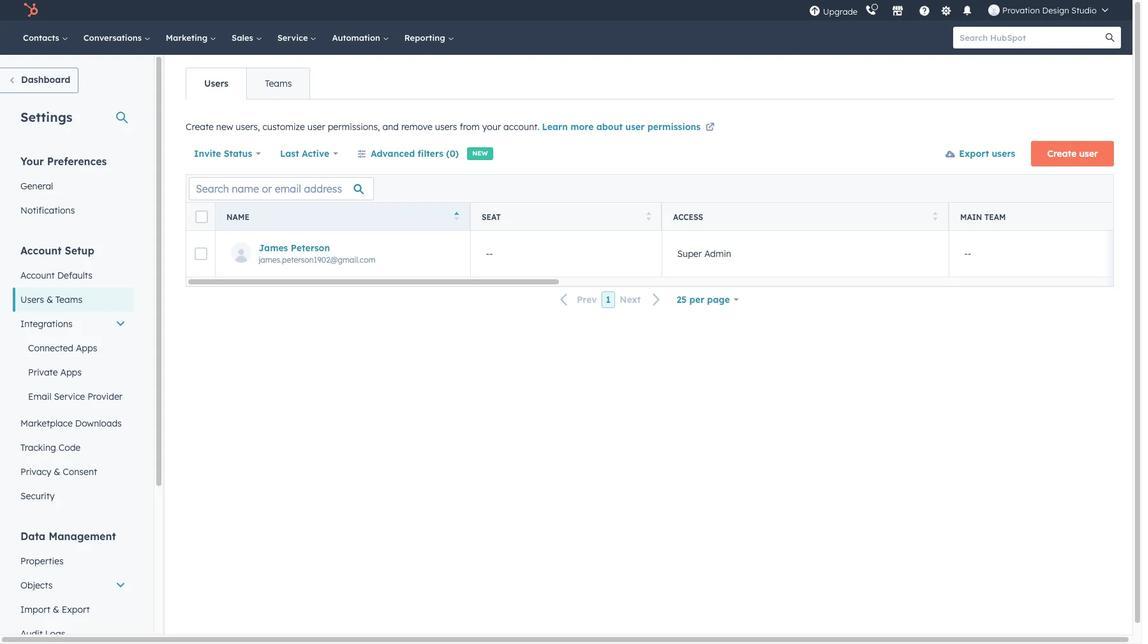 Task type: locate. For each thing, give the bounding box(es) containing it.
learn more about user permissions
[[542, 121, 703, 133]]

management
[[49, 530, 116, 543]]

1 vertical spatial apps
[[60, 367, 82, 378]]

& right import
[[53, 604, 59, 616]]

navigation
[[186, 68, 310, 100]]

users inside button
[[992, 148, 1016, 160]]

email service provider
[[28, 391, 123, 403]]

1 horizontal spatial user
[[626, 121, 645, 133]]

0 vertical spatial teams
[[265, 78, 292, 89]]

account
[[20, 244, 62, 257], [20, 270, 55, 281]]

link opens in a new window image
[[706, 123, 715, 133]]

privacy
[[20, 466, 51, 478]]

1 vertical spatial create
[[1047, 148, 1077, 160]]

press to sort. element left main
[[933, 212, 938, 222]]

1 vertical spatial teams
[[55, 294, 82, 306]]

search image
[[1106, 33, 1115, 42]]

2 vertical spatial &
[[53, 604, 59, 616]]

& up integrations
[[47, 294, 53, 306]]

3 - from the left
[[965, 248, 968, 260]]

marketplace downloads
[[20, 418, 122, 429]]

users left from
[[435, 121, 457, 133]]

new
[[472, 149, 488, 158]]

apps down integrations button on the left of page
[[76, 343, 97, 354]]

export up main
[[959, 148, 989, 160]]

export inside button
[[959, 148, 989, 160]]

private apps link
[[13, 361, 133, 385]]

settings link
[[938, 4, 954, 17]]

design
[[1042, 5, 1069, 15]]

account up users & teams
[[20, 270, 55, 281]]

press to sort. element left access
[[646, 212, 651, 222]]

help button
[[914, 0, 936, 20]]

notifications button
[[957, 0, 978, 20]]

&
[[47, 294, 53, 306], [54, 466, 60, 478], [53, 604, 59, 616]]

0 vertical spatial apps
[[76, 343, 97, 354]]

Search name or email address search field
[[189, 177, 374, 200]]

-- down seat
[[486, 248, 493, 260]]

access
[[673, 212, 703, 222]]

1 horizontal spatial press to sort. element
[[933, 212, 938, 222]]

logs
[[45, 629, 65, 640]]

1 horizontal spatial create
[[1047, 148, 1077, 160]]

1 horizontal spatial teams
[[265, 78, 292, 89]]

objects button
[[13, 574, 133, 598]]

create inside 'button'
[[1047, 148, 1077, 160]]

dashboard link
[[0, 68, 79, 93]]

properties
[[20, 556, 64, 567]]

0 vertical spatial create
[[186, 121, 214, 133]]

0 horizontal spatial service
[[54, 391, 85, 403]]

apps
[[76, 343, 97, 354], [60, 367, 82, 378]]

defaults
[[57, 270, 92, 281]]

0 horizontal spatial export
[[62, 604, 90, 616]]

2 press to sort. element from the left
[[933, 212, 938, 222]]

-- down main
[[965, 248, 972, 260]]

last active
[[280, 148, 329, 160]]

last
[[280, 148, 299, 160]]

privacy & consent
[[20, 466, 97, 478]]

security link
[[13, 484, 133, 509]]

ascending sort. press to sort descending. image
[[455, 212, 459, 220]]

users up team
[[992, 148, 1016, 160]]

1 button
[[601, 292, 615, 308]]

team
[[985, 212, 1006, 222]]

1 horizontal spatial service
[[277, 33, 310, 43]]

export up the 'audit logs' link
[[62, 604, 90, 616]]

1 horizontal spatial users
[[992, 148, 1016, 160]]

0 horizontal spatial users
[[435, 121, 457, 133]]

users for users & teams
[[20, 294, 44, 306]]

1 vertical spatial service
[[54, 391, 85, 403]]

1 -- from the left
[[486, 248, 493, 260]]

service inside 'service' link
[[277, 33, 310, 43]]

audit logs link
[[13, 622, 133, 645]]

press to sort. image
[[646, 212, 651, 220]]

ascending sort. press to sort descending. element
[[455, 212, 459, 222]]

notifications image
[[962, 6, 973, 17]]

users inside the account setup element
[[20, 294, 44, 306]]

from
[[460, 121, 480, 133]]

1 vertical spatial export
[[62, 604, 90, 616]]

import & export link
[[13, 598, 133, 622]]

teams down the account defaults link
[[55, 294, 82, 306]]

users inside navigation
[[204, 78, 229, 89]]

1 account from the top
[[20, 244, 62, 257]]

2 horizontal spatial user
[[1079, 148, 1098, 160]]

0 vertical spatial users
[[204, 78, 229, 89]]

account.
[[504, 121, 540, 133]]

provation
[[1003, 5, 1040, 15]]

service right sales link
[[277, 33, 310, 43]]

1 horizontal spatial --
[[965, 248, 972, 260]]

code
[[59, 442, 81, 454]]

consent
[[63, 466, 97, 478]]

teams up customize
[[265, 78, 292, 89]]

about
[[596, 121, 623, 133]]

press to sort. element
[[646, 212, 651, 222], [933, 212, 938, 222]]

users up integrations
[[20, 294, 44, 306]]

press to sort. element for access
[[933, 212, 938, 222]]

privacy & consent link
[[13, 460, 133, 484]]

general link
[[13, 174, 133, 198]]

customize
[[263, 121, 305, 133]]

0 vertical spatial &
[[47, 294, 53, 306]]

0 horizontal spatial users
[[20, 294, 44, 306]]

account defaults link
[[13, 264, 133, 288]]

import
[[20, 604, 50, 616]]

0 horizontal spatial teams
[[55, 294, 82, 306]]

link opens in a new window image
[[706, 121, 715, 136]]

settings
[[20, 109, 72, 125]]

1 vertical spatial users
[[20, 294, 44, 306]]

advanced filters (0)
[[371, 148, 459, 160]]

apps down connected apps link
[[60, 367, 82, 378]]

2 - from the left
[[489, 248, 493, 260]]

sales
[[232, 33, 256, 43]]

0 vertical spatial export
[[959, 148, 989, 160]]

users up new
[[204, 78, 229, 89]]

your preferences element
[[13, 154, 133, 223]]

account up account defaults
[[20, 244, 62, 257]]

0 vertical spatial service
[[277, 33, 310, 43]]

name
[[227, 212, 249, 222]]

and
[[383, 121, 399, 133]]

& for export
[[53, 604, 59, 616]]

export
[[959, 148, 989, 160], [62, 604, 90, 616]]

1 vertical spatial account
[[20, 270, 55, 281]]

service down private apps link
[[54, 391, 85, 403]]

2 account from the top
[[20, 270, 55, 281]]

invite
[[194, 148, 221, 160]]

user
[[307, 121, 325, 133], [626, 121, 645, 133], [1079, 148, 1098, 160]]

0 vertical spatial account
[[20, 244, 62, 257]]

& inside data management element
[[53, 604, 59, 616]]

export users button
[[938, 141, 1024, 167]]

menu
[[808, 0, 1117, 20]]

prev button
[[553, 292, 601, 309]]

automation
[[332, 33, 383, 43]]

admin
[[704, 248, 731, 260]]

1 vertical spatial users
[[992, 148, 1016, 160]]

remove
[[401, 121, 433, 133]]

general
[[20, 181, 53, 192]]

new
[[216, 121, 233, 133]]

data management
[[20, 530, 116, 543]]

0 vertical spatial users
[[435, 121, 457, 133]]

& right privacy
[[54, 466, 60, 478]]

0 horizontal spatial press to sort. element
[[646, 212, 651, 222]]

1 horizontal spatial export
[[959, 148, 989, 160]]

1 vertical spatial &
[[54, 466, 60, 478]]

export users
[[959, 148, 1016, 160]]

search button
[[1099, 27, 1121, 48]]

1 horizontal spatial users
[[204, 78, 229, 89]]

export inside data management element
[[62, 604, 90, 616]]

0 horizontal spatial create
[[186, 121, 214, 133]]

notifications link
[[13, 198, 133, 223]]

preferences
[[47, 155, 107, 168]]

conversations link
[[76, 20, 158, 55]]

1 press to sort. element from the left
[[646, 212, 651, 222]]

0 horizontal spatial --
[[486, 248, 493, 260]]

hubspot link
[[15, 3, 48, 18]]

invite status
[[194, 148, 252, 160]]

create
[[186, 121, 214, 133], [1047, 148, 1077, 160]]

upgrade
[[823, 6, 858, 16]]



Task type: describe. For each thing, give the bounding box(es) containing it.
provation design studio
[[1003, 5, 1097, 15]]

tracking code
[[20, 442, 81, 454]]

connected apps
[[28, 343, 97, 354]]

press to sort. element for seat
[[646, 212, 651, 222]]

security
[[20, 491, 55, 502]]

account defaults
[[20, 270, 92, 281]]

super admin
[[677, 248, 731, 260]]

filters
[[418, 148, 443, 160]]

reporting link
[[397, 20, 462, 55]]

users & teams link
[[13, 288, 133, 312]]

provation design studio button
[[981, 0, 1116, 20]]

properties link
[[13, 549, 133, 574]]

1 - from the left
[[486, 248, 489, 260]]

audit
[[20, 629, 43, 640]]

james
[[259, 242, 288, 254]]

apps for connected apps
[[76, 343, 97, 354]]

calling icon image
[[865, 5, 877, 17]]

account for account defaults
[[20, 270, 55, 281]]

user inside 'button'
[[1079, 148, 1098, 160]]

reporting
[[404, 33, 448, 43]]

active
[[302, 148, 329, 160]]

audit logs
[[20, 629, 65, 640]]

automation link
[[324, 20, 397, 55]]

james peterson image
[[989, 4, 1000, 16]]

advanced filters (0) button
[[349, 141, 467, 167]]

connected apps link
[[13, 336, 133, 361]]

pagination navigation
[[553, 292, 668, 309]]

account setup element
[[13, 244, 133, 509]]

downloads
[[75, 418, 122, 429]]

dashboard
[[21, 74, 70, 86]]

next button
[[615, 292, 668, 309]]

help image
[[919, 6, 930, 17]]

integrations
[[20, 318, 73, 330]]

Search HubSpot search field
[[953, 27, 1110, 48]]

marketplaces image
[[892, 6, 904, 17]]

users for users
[[204, 78, 229, 89]]

your
[[20, 155, 44, 168]]

create user button
[[1031, 141, 1114, 167]]

4 - from the left
[[968, 248, 972, 260]]

connected
[[28, 343, 73, 354]]

service inside email service provider link
[[54, 391, 85, 403]]

marketing link
[[158, 20, 224, 55]]

menu containing provation design studio
[[808, 0, 1117, 20]]

tracking code link
[[13, 436, 133, 460]]

0 horizontal spatial user
[[307, 121, 325, 133]]

users,
[[236, 121, 260, 133]]

peterson
[[291, 242, 330, 254]]

teams inside the account setup element
[[55, 294, 82, 306]]

conversations
[[83, 33, 144, 43]]

status
[[224, 148, 252, 160]]

advanced
[[371, 148, 415, 160]]

james peterson link
[[259, 242, 457, 254]]

prev
[[577, 294, 597, 306]]

25
[[677, 294, 687, 306]]

marketplace
[[20, 418, 73, 429]]

data
[[20, 530, 45, 543]]

marketplace downloads link
[[13, 412, 133, 436]]

your preferences
[[20, 155, 107, 168]]

& for consent
[[54, 466, 60, 478]]

email
[[28, 391, 51, 403]]

teams inside navigation
[[265, 78, 292, 89]]

page
[[707, 294, 730, 306]]

seat
[[482, 212, 501, 222]]

users & teams
[[20, 294, 82, 306]]

james.peterson1902@gmail.com
[[259, 255, 375, 265]]

press to sort. image
[[933, 212, 938, 220]]

your
[[482, 121, 501, 133]]

service link
[[270, 20, 324, 55]]

users link
[[186, 68, 246, 99]]

setup
[[65, 244, 94, 257]]

2 -- from the left
[[965, 248, 972, 260]]

hubspot image
[[23, 3, 38, 18]]

25 per page button
[[668, 287, 747, 313]]

private apps
[[28, 367, 82, 378]]

next
[[620, 294, 641, 306]]

navigation containing users
[[186, 68, 310, 100]]

main team
[[960, 212, 1006, 222]]

apps for private apps
[[60, 367, 82, 378]]

sales link
[[224, 20, 270, 55]]

contacts
[[23, 33, 62, 43]]

settings image
[[940, 5, 952, 17]]

create new users, customize user permissions, and remove users from your account.
[[186, 121, 542, 133]]

& for teams
[[47, 294, 53, 306]]

create for create user
[[1047, 148, 1077, 160]]

upgrade image
[[809, 5, 821, 17]]

main
[[960, 212, 982, 222]]

objects
[[20, 580, 53, 592]]

account for account setup
[[20, 244, 62, 257]]

tracking
[[20, 442, 56, 454]]

account setup
[[20, 244, 94, 257]]

permissions,
[[328, 121, 380, 133]]

import & export
[[20, 604, 90, 616]]

create for create new users, customize user permissions, and remove users from your account.
[[186, 121, 214, 133]]

data management element
[[13, 530, 133, 645]]

last active button
[[280, 141, 339, 167]]

more
[[571, 121, 594, 133]]

per
[[690, 294, 705, 306]]

email service provider link
[[13, 385, 133, 409]]



Task type: vqa. For each thing, say whether or not it's contained in the screenshot.
Conversations
yes



